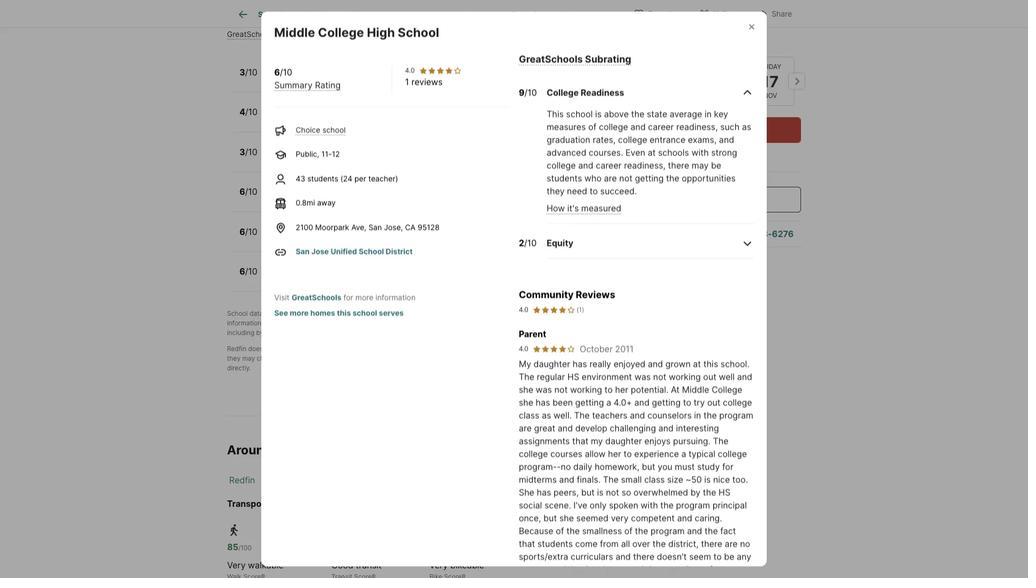 Task type: describe. For each thing, give the bounding box(es) containing it.
all inside please check the school district website to see all schools serving this home.
[[242, 6, 250, 15]]

college up program-
[[519, 449, 548, 459]]

enjoys
[[644, 436, 671, 446]]

and up the or
[[300, 329, 311, 337]]

school inside please check the school district website to see all schools serving this home.
[[523, 0, 547, 3]]

october
[[580, 344, 613, 354]]

and up who
[[578, 160, 593, 171]]

entrance
[[650, 134, 686, 145]]

1.0mi
[[386, 154, 404, 163]]

and up however,
[[616, 551, 631, 562]]

visit
[[274, 293, 290, 302]]

k- for glen
[[295, 194, 303, 203]]

3 for herbert
[[239, 147, 245, 157]]

to inside this school is above the state average in key measures of college and career readiness, such as graduation rates, college entrance exams, and advanced courses.  even at schools with strong college and career readiness, there may be students who are not getting the opportunities they need to succeed.
[[590, 186, 598, 196]]

and down potential.
[[634, 397, 650, 408]]

1 vertical spatial that
[[519, 539, 535, 549]]

• left 1.1mi
[[368, 194, 372, 203]]

and up challenging
[[630, 410, 645, 420]]

school down 2100 moorpark ave, san jose, ca 95128
[[359, 247, 384, 256]]

average
[[670, 109, 702, 119]]

rating 4.0 out of 5 element for 1 reviews
[[419, 66, 462, 75]]

has down the midterms
[[537, 487, 551, 498]]

0 vertical spatial for
[[344, 293, 353, 302]]

public, inside middle college high school dialog
[[296, 149, 319, 159]]

1 horizontal spatial that
[[572, 436, 589, 446]]

not left an
[[658, 564, 672, 575]]

it
[[642, 564, 647, 575]]

the up the typical
[[713, 436, 729, 446]]

above
[[604, 109, 629, 119]]

1 horizontal spatial career
[[648, 122, 674, 132]]

schools inside please check the school district website to see all schools serving this home.
[[252, 6, 279, 15]]

1 horizontal spatial readiness,
[[676, 122, 718, 132]]

this inside please check the school district website to see all schools serving this home.
[[309, 6, 322, 15]]

school inside this school is above the state average in key measures of college and career readiness, such as graduation rates, college entrance exams, and advanced courses.  even at schools with strong college and career readiness, there may be students who are not getting the opportunities they need to succeed.
[[566, 109, 593, 119]]

to right 'seem'
[[714, 551, 722, 562]]

be inside school service boundaries are intended to be used as a reference only; they may change and are not
[[525, 345, 533, 353]]

to up homework,
[[624, 449, 632, 459]]

0 vertical spatial san
[[369, 223, 382, 232]]

0 vertical spatial hs
[[568, 371, 579, 382]]

my
[[519, 359, 531, 369]]

6 /10 for abraham
[[239, 227, 257, 237]]

recommends
[[451, 310, 490, 318]]

transportation near 1310 saddle rack st #220
[[227, 499, 421, 509]]

0 vertical spatial was
[[635, 371, 651, 382]]

3 /10 for gardner
[[239, 67, 257, 78]]

themselves.
[[373, 329, 409, 337]]

overview tab
[[293, 2, 346, 27]]

per
[[355, 174, 366, 183]]

college down 'above'
[[599, 122, 628, 132]]

however,
[[603, 564, 639, 575]]

information.
[[357, 345, 393, 353]]

well.
[[554, 410, 572, 420]]

is down study
[[704, 474, 711, 485]]

herbert hoover middle school public, 6-8 • serves this home • 1.0mi
[[269, 142, 404, 163]]

anytime
[[681, 148, 705, 156]]

this up guaranteed
[[344, 345, 355, 353]]

is inside this school is above the state average in key measures of college and career readiness, such as graduation rates, college entrance exams, and advanced courses.  even at schools with strong college and career readiness, there may be students who are not getting the opportunities they need to succeed.
[[595, 109, 602, 119]]

(24
[[340, 174, 352, 183]]

redfin link
[[229, 475, 255, 486]]

rates,
[[593, 134, 616, 145]]

0 vertical spatial my
[[591, 436, 603, 446]]

12 inside "abraham lincoln high school public, 9-12 • serves this home • 0.8mi"
[[303, 234, 311, 243]]

see
[[274, 308, 288, 317]]

this school is above the state average in key measures of college and career readiness, such as graduation rates, college entrance exams, and advanced courses.  even at schools with strong college and career readiness, there may be students who are not getting the opportunities they need to succeed.
[[547, 109, 751, 196]]

and up it's
[[631, 122, 646, 132]]

schools inside this school is above the state average in key measures of college and career readiness, such as graduation rates, college entrance exams, and advanced courses.  even at schools with strong college and career readiness, there may be students who are not getting the opportunities they need to succeed.
[[658, 147, 689, 158]]

sale & tax history tab
[[421, 2, 502, 27]]

summary inside 6 /10 summary rating
[[274, 80, 313, 90]]

public, inside herbert hoover middle school public, 6-8 • serves this home • 1.0mi
[[269, 154, 293, 163]]

• down jose,
[[383, 234, 387, 243]]

reviews
[[412, 76, 443, 87]]

as inside this school is above the state average in key measures of college and career readiness, such as graduation rates, college entrance exams, and advanced courses.  even at schools with strong college and career readiness, there may be students who are not getting the opportunities they need to succeed.
[[742, 122, 751, 132]]

and down well.
[[558, 423, 573, 433]]

endorse
[[277, 345, 302, 353]]

courses
[[550, 449, 582, 459]]

1 vertical spatial career
[[596, 160, 622, 171]]

• down glen
[[309, 194, 314, 203]]

this inside herbert hoover middle school public, 6-8 • serves this home • 1.0mi
[[343, 154, 356, 163]]

1 vertical spatial san
[[296, 247, 310, 256]]

details
[[388, 10, 412, 19]]

school inside "abraham lincoln high school public, 9-12 • serves this home • 0.8mi"
[[364, 222, 393, 232]]

the down homework,
[[603, 474, 619, 485]]

are down the or
[[294, 355, 304, 363]]

and inside school service boundaries are intended to be used as a reference only; they may change and are not
[[281, 355, 292, 363]]

as inside the , a nonprofit organization. redfin recommends buyers and renters use greatschools information and ratings as a including by contacting and visiting the schools themselves.
[[299, 320, 306, 327]]

greatschools subrating
[[519, 53, 631, 65]]

parent
[[519, 329, 546, 339]]

middle inside herbert hoover middle school public, 6-8 • serves this home • 1.0mi
[[336, 142, 365, 153]]

as up great
[[542, 410, 551, 420]]

state
[[647, 109, 667, 119]]

students right 43
[[307, 174, 338, 183]]

from
[[600, 539, 619, 549]]

fact
[[720, 526, 736, 536]]

including
[[227, 329, 254, 337]]

school inside school service boundaries are intended to be used as a reference only; they may change and are not
[[395, 345, 416, 353]]

0 horizontal spatial working
[[570, 384, 602, 395]]

the inside please check the school district website to see all schools serving this home.
[[510, 0, 521, 3]]

0.8mi inside middle college high school dialog
[[296, 198, 315, 207]]

0 vertical spatial out
[[703, 371, 717, 382]]

college up even
[[618, 134, 647, 145]]

rating 4.0 out of 5 element for october 2011
[[533, 345, 576, 353]]

information inside the , a nonprofit organization. redfin recommends buyers and renters use greatschools information and ratings as a including by contacting and visiting the schools themselves.
[[227, 320, 261, 327]]

greatschools up homes
[[292, 293, 341, 302]]

2 vertical spatial for
[[710, 564, 721, 575]]

issue
[[686, 564, 707, 575]]

college down well
[[723, 397, 752, 408]]

key
[[714, 109, 728, 119]]

in inside my daughter has really enjoyed and grown at this school. the regular hs environment was not working out well and she was not working to her potential. at middle college she has been getting a 4.0+ and getting to try out college class as well. the teachers and counselors in the program are great and develop challenging and interesting assignments that my daughter enjoys pursuing. the college courses allow her to experience a typical college program--no daily homework, but you must study for midterms and finals. the small class size ~50 is nice too. she has peers, but is not so overwhelmed by the hs social scene. i've only spoken with the program principal once, but she seemed very competent and caring. because of the smallness of the program and the fact that students come from all over the district, there are no sports/extra curriculars and there doesn't seem to be any parent participation; however, it is not an issue for my daughter as she has her own inte
[[694, 410, 701, 420]]

and up strong
[[719, 134, 734, 145]]

0 horizontal spatial more
[[290, 308, 309, 317]]

middle college high school
[[274, 24, 439, 39]]

6-
[[295, 154, 303, 163]]

may inside school service boundaries are intended to be used as a reference only; they may change and are not
[[242, 355, 255, 363]]

12 inside middle college high school dialog
[[332, 149, 340, 159]]

0 horizontal spatial there
[[633, 551, 655, 562]]

study
[[697, 461, 720, 472]]

property details tab
[[346, 2, 421, 27]]

of inside this school is above the state average in key measures of college and career readiness, such as graduation rates, college entrance exams, and advanced courses.  even at schools with strong college and career readiness, there may be students who are not getting the opportunities they need to succeed.
[[588, 122, 597, 132]]

3 6 /10 from the top
[[239, 267, 257, 277]]

school left data
[[227, 310, 248, 318]]

college down 'advanced'
[[547, 160, 576, 171]]

• left 1.0mi
[[380, 154, 384, 163]]

around this home
[[227, 443, 334, 458]]

environment
[[582, 371, 632, 382]]

school service boundaries are intended to be used as a reference only; they may change and are not
[[227, 345, 611, 363]]

choice inside middle college high school dialog
[[296, 125, 320, 134]]

this inside my daughter has really enjoyed and grown at this school. the regular hs environment was not working out well and she was not working to her potential. at middle college she has been getting a 4.0+ and getting to try out college class as well. the teachers and counselors in the program are great and develop challenging and interesting assignments that my daughter enjoys pursuing. the college courses allow her to experience a typical college program--no daily homework, but you must study for midterms and finals. the small class size ~50 is nice too. she has peers, but is not so overwhelmed by the hs social scene. i've only spoken with the program principal once, but she seemed very competent and caring. because of the smallness of the program and the fact that students come from all over the district, there are no sports/extra curriculars and there doesn't seem to be any parent participation; however, it is not an issue for my daughter as she has her own inte
[[703, 359, 718, 369]]

she down participation;
[[570, 577, 584, 578]]

middle college high school dialog
[[261, 12, 767, 578]]

the down cancel
[[666, 173, 679, 183]]

getting up counselors at the bottom of page
[[652, 397, 681, 408]]

school down service
[[430, 355, 450, 363]]

visit greatschools for more information
[[274, 293, 416, 302]]

2 vertical spatial her
[[603, 577, 617, 578]]

school down please check the school district website to see all schools serving this home.
[[398, 24, 439, 39]]

who
[[585, 173, 602, 183]]

has down curriculars
[[587, 577, 601, 578]]

6276
[[772, 229, 794, 239]]

enjoyed
[[614, 359, 646, 369]]

a inside school service boundaries are intended to be used as a reference only; they may change and are not
[[560, 345, 564, 353]]

guaranteed
[[317, 355, 352, 363]]

sale & tax history
[[431, 10, 492, 19]]

with inside my daughter has really enjoyed and grown at this school. the regular hs environment was not working out well and she was not working to her potential. at middle college she has been getting a 4.0+ and getting to try out college class as well. the teachers and counselors in the program are great and develop challenging and interesting assignments that my daughter enjoys pursuing. the college courses allow her to experience a typical college program--no daily homework, but you must study for midterms and finals. the small class size ~50 is nice too. she has peers, but is not so overwhelmed by the hs social scene. i've only spoken with the program principal once, but she seemed very competent and caring. because of the smallness of the program and the fact that students come from all over the district, there are no sports/extra curriculars and there doesn't seem to be any parent participation; however, it is not an issue for my daughter as she has her own inte
[[641, 500, 658, 510]]

enrollment
[[451, 355, 484, 363]]

not up potential.
[[653, 371, 666, 382]]

middle inside middle college high school element
[[274, 24, 315, 39]]

is right it
[[649, 564, 656, 575]]

as down participation;
[[558, 577, 567, 578]]

4.0 for october
[[519, 345, 528, 353]]

school inside gardner elementary school public, k-5 • serves this home • 0.9mi
[[355, 62, 384, 73]]

2 horizontal spatial for
[[722, 461, 734, 472]]

the down my
[[519, 371, 534, 382]]

x-
[[714, 9, 722, 18]]

has left been
[[536, 397, 550, 408]]

smallness
[[582, 526, 622, 536]]

the down overwhelmed
[[660, 500, 674, 510]]

school right ,
[[353, 308, 377, 317]]

district inside guaranteed to be accurate. to verify school enrollment eligibility, contact the school district directly.
[[574, 355, 595, 363]]

service
[[417, 345, 439, 353]]

2 vertical spatial but
[[544, 513, 557, 523]]

not inside school service boundaries are intended to be used as a reference only; they may change and are not
[[306, 355, 316, 363]]

only
[[590, 500, 607, 510]]

see
[[227, 6, 240, 15]]

the inside the , a nonprofit organization. redfin recommends buyers and renters use greatschools information and ratings as a including by contacting and visiting the schools themselves.
[[336, 329, 346, 337]]

serves for hoover
[[316, 154, 341, 163]]

3 for gardner
[[239, 67, 245, 78]]

the up come
[[567, 526, 580, 536]]

~50
[[686, 474, 702, 485]]

• up jose
[[313, 234, 318, 243]]

the up the over
[[635, 526, 648, 536]]

a up teachers
[[606, 397, 611, 408]]

getting up teachers
[[575, 397, 604, 408]]

/10 inside 6 /10 summary rating
[[280, 67, 292, 77]]

tax
[[455, 10, 466, 19]]

parent
[[519, 564, 545, 575]]

the inside guaranteed to be accurate. to verify school enrollment eligibility, contact the school district directly.
[[540, 355, 550, 363]]

0 vertical spatial by
[[300, 310, 308, 318]]

2 vertical spatial daughter
[[519, 577, 556, 578]]

0 horizontal spatial of
[[556, 526, 564, 536]]

6 inside 6 /10 summary rating
[[274, 67, 280, 77]]

are left great
[[519, 423, 532, 433]]

friday 17 nov
[[759, 63, 781, 100]]

how
[[547, 203, 565, 213]]

schools tab
[[502, 2, 550, 27]]

• left 0.9mi
[[379, 74, 383, 83]]

only;
[[596, 345, 611, 353]]

#220
[[399, 499, 421, 509]]

data
[[250, 310, 263, 318]]

jose
[[311, 247, 329, 256]]

the up the develop
[[574, 410, 590, 420]]

tour
[[729, 125, 746, 135]]

1 vertical spatial no
[[740, 539, 750, 549]]

school down academy
[[322, 125, 346, 134]]

advanced
[[547, 147, 586, 158]]

greatschools up 'visiting'
[[309, 310, 350, 318]]

0 vertical spatial daughter
[[534, 359, 570, 369]]

the down caring.
[[705, 526, 718, 536]]

contact
[[515, 355, 539, 363]]

website
[[575, 0, 603, 3]]

serving
[[281, 6, 307, 15]]

the down nice
[[703, 487, 716, 498]]

• right 5
[[309, 74, 314, 83]]

they inside school service boundaries are intended to be used as a reference only; they may change and are not
[[227, 355, 240, 363]]

redfin inside the , a nonprofit organization. redfin recommends buyers and renters use greatschools information and ratings as a including by contacting and visiting the schools themselves.
[[430, 310, 449, 318]]

succeed.
[[600, 186, 637, 196]]

she down scene.
[[559, 513, 574, 523]]

a down homes
[[308, 320, 312, 327]]

, a nonprofit organization. redfin recommends buyers and renters use greatschools information and ratings as a including by contacting and visiting the schools themselves.
[[227, 310, 605, 337]]

a up must
[[681, 449, 686, 459]]

reviews
[[576, 289, 615, 300]]

college inside my daughter has really enjoyed and grown at this school. the regular hs environment was not working out well and she was not working to her potential. at middle college she has been getting a 4.0+ and getting to try out college class as well. the teachers and counselors in the program are great and develop challenging and interesting assignments that my daughter enjoys pursuing. the college courses allow her to experience a typical college program--no daily homework, but you must study for midterms and finals. the small class size ~50 is nice too. she has peers, but is not so overwhelmed by the hs social scene. i've only spoken with the program principal once, but she seemed very competent and caring. because of the smallness of the program and the fact that students come from all over the district, there are no sports/extra curriculars and there doesn't seem to be any parent participation; however, it is not an issue for my daughter as she has her own inte
[[712, 384, 742, 395]]

such
[[720, 122, 740, 132]]

is right data
[[265, 310, 270, 318]]

at inside my daughter has really enjoyed and grown at this school. the regular hs environment was not working out well and she was not working to her potential. at middle college she has been getting a 4.0+ and getting to try out college class as well. the teachers and counselors in the program are great and develop challenging and interesting assignments that my daughter enjoys pursuing. the college courses allow her to experience a typical college program--no daily homework, but you must study for midterms and finals. the small class size ~50 is nice too. she has peers, but is not so overwhelmed by the hs social scene. i've only spoken with the program principal once, but she seemed very competent and caring. because of the smallness of the program and the fact that students come from all over the district, there are no sports/extra curriculars and there doesn't seem to be any parent participation; however, it is not an issue for my daughter as she has her own inte
[[693, 359, 701, 369]]

you
[[658, 461, 672, 472]]

not up change
[[265, 345, 275, 353]]

1 horizontal spatial more
[[355, 293, 373, 302]]

she down my
[[519, 384, 533, 395]]

counselors
[[648, 410, 692, 420]]

she left been
[[519, 397, 533, 408]]

the right the over
[[653, 539, 666, 549]]

to left try
[[683, 397, 691, 408]]

0 horizontal spatial no
[[561, 461, 571, 472]]

1 horizontal spatial my
[[723, 564, 735, 575]]

serves for lincoln
[[320, 234, 344, 243]]

0 vertical spatial rating
[[312, 30, 335, 39]]

eligibility,
[[485, 355, 514, 363]]

hoover
[[304, 142, 334, 153]]

1 vertical spatial rating 4.0 out of 5 element
[[533, 305, 576, 315]]

and down school. at the right
[[737, 371, 752, 382]]

0 vertical spatial summary
[[277, 30, 310, 39]]

choice school
[[296, 125, 346, 134]]

very for very bikeable
[[429, 561, 448, 571]]

and left caring.
[[677, 513, 692, 523]]

my daughter has really enjoyed and grown at this school. the regular hs environment was not working out well and she was not working to her potential. at middle college she has been getting a 4.0+ and getting to try out college class as well. the teachers and counselors in the program are great and develop challenging and interesting assignments that my daughter enjoys pursuing. the college courses allow her to experience a typical college program--no daily homework, but you must study for midterms and finals. the small class size ~50 is nice too. she has peers, but is not so overwhelmed by the hs social scene. i've only spoken with the program principal once, but she seemed very competent and caring. because of the smallness of the program and the fact that students come from all over the district, there are no sports/extra curriculars and there doesn't seem to be any parent participation; however, it is not an issue for my daughter as she has her own inte
[[519, 359, 753, 578]]

san jose unified school district
[[296, 247, 413, 256]]

once,
[[519, 513, 541, 523]]

1 vertical spatial her
[[608, 449, 621, 459]]

to down 'environment'
[[605, 384, 613, 395]]

and up district,
[[687, 526, 702, 536]]

seemed
[[576, 513, 609, 523]]

nov
[[763, 92, 777, 100]]

1 vertical spatial 4.0
[[519, 306, 528, 314]]

0 vertical spatial but
[[642, 461, 655, 472]]

0 horizontal spatial was
[[536, 384, 552, 395]]

0 vertical spatial class
[[519, 410, 539, 420]]

1 horizontal spatial working
[[669, 371, 701, 382]]

are down fact
[[725, 539, 738, 549]]

greatschools summary rating
[[227, 30, 335, 39]]

high for lincoln
[[342, 222, 362, 232]]

is up only
[[597, 487, 604, 498]]

2
[[519, 238, 524, 248]]



Task type: vqa. For each thing, say whether or not it's contained in the screenshot.
the rightmost the contact
no



Task type: locate. For each thing, give the bounding box(es) containing it.
as inside school service boundaries are intended to be used as a reference only; they may change and are not
[[551, 345, 558, 353]]

1 3 /10 from the top
[[239, 67, 257, 78]]

working down grown
[[669, 371, 701, 382]]

1 vertical spatial serves
[[316, 154, 341, 163]]

0 horizontal spatial class
[[519, 410, 539, 420]]

as right used
[[551, 345, 558, 353]]

my right issue
[[723, 564, 735, 575]]

at inside this school is above the state average in key measures of college and career readiness, such as graduation rates, college entrance exams, and advanced courses.  even at schools with strong college and career readiness, there may be students who are not getting the opportunities they need to succeed.
[[648, 147, 656, 158]]

1 k- from the top
[[295, 74, 303, 83]]

583-
[[751, 229, 772, 239]]

0 horizontal spatial schools
[[252, 6, 279, 15]]

of right because at bottom right
[[556, 526, 564, 536]]

4.0 for 1
[[405, 66, 415, 74]]

0 vertical spatial district
[[549, 0, 573, 3]]

san right ave,
[[369, 223, 382, 232]]

are up enrollment
[[477, 345, 487, 353]]

1 vertical spatial 6 /10
[[239, 227, 257, 237]]

in inside this school is above the state average in key measures of college and career readiness, such as graduation rates, college entrance exams, and advanced courses.  even at schools with strong college and career readiness, there may be students who are not getting the opportunities they need to succeed.
[[705, 109, 712, 119]]

because
[[519, 526, 554, 536]]

1 vertical spatial redfin
[[227, 345, 246, 353]]

2 vertical spatial 4.0
[[519, 345, 528, 353]]

bikeable
[[450, 561, 484, 571]]

information up the including
[[227, 320, 261, 327]]

rating down elementary in the left top of the page
[[315, 80, 341, 90]]

that down because at bottom right
[[519, 539, 535, 549]]

1 vertical spatial program
[[676, 500, 710, 510]]

middle up try
[[682, 384, 709, 395]]

2 vertical spatial program
[[651, 526, 685, 536]]

her up 4.0+
[[615, 384, 628, 395]]

tab list containing search
[[227, 0, 605, 27]]

1 horizontal spatial all
[[621, 539, 630, 549]]

as right ratings
[[299, 320, 306, 327]]

cancel
[[660, 148, 680, 156]]

1 horizontal spatial was
[[635, 371, 651, 382]]

schedule tour button
[[634, 117, 801, 143]]

exams,
[[688, 134, 717, 145]]

home inside herbert hoover middle school public, 6-8 • serves this home • 1.0mi
[[358, 154, 378, 163]]

0 vertical spatial no
[[561, 461, 571, 472]]

be left any
[[724, 551, 734, 562]]

2 vertical spatial redfin
[[229, 475, 255, 486]]

potential.
[[631, 384, 669, 395]]

homes
[[310, 308, 335, 317]]

k- inside the river glen school public, k-8 • choice school • 1.1mi
[[295, 194, 303, 203]]

1 vertical spatial all
[[621, 539, 630, 549]]

in up interesting
[[694, 410, 701, 420]]

0 horizontal spatial by
[[256, 329, 264, 337]]

school down 1.1mi
[[364, 222, 393, 232]]

teachers
[[592, 410, 628, 420]]

out
[[703, 371, 717, 382], [707, 397, 721, 408]]

serves inside "abraham lincoln high school public, 9-12 • serves this home • 0.8mi"
[[320, 234, 344, 243]]

1 vertical spatial 0.8mi
[[389, 234, 409, 243]]

0 vertical spatial career
[[648, 122, 674, 132]]

2 vertical spatial middle
[[682, 384, 709, 395]]

school up measures
[[566, 109, 593, 119]]

this inside gardner elementary school public, k-5 • serves this home • 0.9mi
[[342, 74, 355, 83]]

6 /10 left abraham
[[239, 227, 257, 237]]

very for very walkable
[[227, 561, 246, 571]]

community
[[519, 289, 574, 300]]

1 horizontal spatial class
[[644, 474, 665, 485]]

is
[[595, 109, 602, 119], [265, 310, 270, 318], [704, 474, 711, 485], [597, 487, 604, 498], [649, 564, 656, 575]]

middle inside my daughter has really enjoyed and grown at this school. the regular hs environment was not working out well and she was not working to her potential. at middle college she has been getting a 4.0+ and getting to try out college class as well. the teachers and counselors in the program are great and develop challenging and interesting assignments that my daughter enjoys pursuing. the college courses allow her to experience a typical college program--no daily homework, but you must study for midterms and finals. the small class size ~50 is nice too. she has peers, but is not so overwhelmed by the hs social scene. i've only spoken with the program principal once, but she seemed very competent and caring. because of the smallness of the program and the fact that students come from all over the district, there are no sports/extra curriculars and there doesn't seem to be any parent participation; however, it is not an issue for my daughter as she has her own inte
[[682, 384, 709, 395]]

but
[[642, 461, 655, 472], [581, 487, 595, 498], [544, 513, 557, 523]]

1 vertical spatial they
[[227, 355, 240, 363]]

share
[[772, 9, 792, 18]]

college
[[599, 122, 628, 132], [618, 134, 647, 145], [547, 160, 576, 171], [723, 397, 752, 408], [519, 449, 548, 459], [718, 449, 747, 459]]

serves inside gardner elementary school public, k-5 • serves this home • 0.9mi
[[316, 74, 340, 83]]

2 very from the left
[[429, 561, 448, 571]]

school down reference
[[552, 355, 572, 363]]

k-
[[295, 74, 303, 83], [295, 194, 303, 203]]

students inside this school is above the state average in key measures of college and career readiness, such as graduation rates, college entrance exams, and advanced courses.  even at schools with strong college and career readiness, there may be students who are not getting the opportunities they need to succeed.
[[547, 173, 582, 183]]

program down competent
[[651, 526, 685, 536]]

has down reference
[[573, 359, 587, 369]]

is left 'above'
[[595, 109, 602, 119]]

2 horizontal spatial of
[[624, 526, 633, 536]]

8 down hoover
[[303, 154, 308, 163]]

are inside this school is above the state average in key measures of college and career readiness, such as graduation rates, college entrance exams, and advanced courses.  even at schools with strong college and career readiness, there may be students who are not getting the opportunities they need to succeed.
[[604, 173, 617, 183]]

not up been
[[554, 384, 568, 395]]

2 vertical spatial college
[[712, 384, 742, 395]]

8 down glen
[[303, 194, 307, 203]]

0 vertical spatial her
[[615, 384, 628, 395]]

1 vertical spatial k-
[[295, 194, 303, 203]]

1 vertical spatial hs
[[719, 487, 730, 498]]

size
[[667, 474, 683, 485]]

getting inside this school is above the state average in key measures of college and career readiness, such as graduation rates, college entrance exams, and advanced courses.  even at schools with strong college and career readiness, there may be students who are not getting the opportunities they need to succeed.
[[635, 173, 664, 183]]

greatschools down the search link
[[227, 30, 275, 39]]

0 vertical spatial high
[[367, 24, 395, 39]]

to
[[605, 0, 612, 3], [590, 186, 598, 196], [517, 345, 523, 353], [354, 355, 360, 363], [605, 384, 613, 395], [683, 397, 691, 408], [624, 449, 632, 459], [714, 551, 722, 562]]

8 inside herbert hoover middle school public, 6-8 • serves this home • 1.0mi
[[303, 154, 308, 163]]

2 horizontal spatial there
[[701, 539, 722, 549]]

be up opportunities
[[711, 160, 721, 171]]

school.
[[721, 359, 750, 369]]

0 horizontal spatial very
[[227, 561, 246, 571]]

2 horizontal spatial middle
[[682, 384, 709, 395]]

choice up hoover
[[296, 125, 320, 134]]

serves down moorpark
[[320, 234, 344, 243]]

1 vertical spatial information
[[227, 320, 261, 327]]

public, inside gardner elementary school public, k-5 • serves this home • 0.9mi
[[269, 74, 293, 83]]

be up "contact" on the bottom
[[525, 345, 533, 353]]

subrating
[[585, 53, 631, 65]]

college up the too.
[[718, 449, 747, 459]]

this inside "abraham lincoln high school public, 9-12 • serves this home • 0.8mi"
[[346, 234, 359, 243]]

0 vertical spatial 0.8mi
[[296, 198, 315, 207]]

• right '6-'
[[310, 154, 314, 163]]

0 vertical spatial 12
[[332, 149, 340, 159]]

career down state
[[648, 122, 674, 132]]

overview
[[303, 10, 336, 19]]

to inside school service boundaries are intended to be used as a reference only; they may change and are not
[[517, 345, 523, 353]]

may inside this school is above the state average in key measures of college and career readiness, such as graduation rates, college entrance exams, and advanced courses.  even at schools with strong college and career readiness, there may be students who are not getting the opportunities they need to succeed.
[[692, 160, 709, 171]]

2 horizontal spatial college
[[712, 384, 742, 395]]

public, 11-12
[[296, 149, 340, 159]]

home inside gardner elementary school public, k-5 • serves this home • 0.9mi
[[357, 74, 377, 83]]

teacher)
[[368, 174, 398, 183]]

0 horizontal spatial for
[[344, 293, 353, 302]]

2 6 /10 from the top
[[239, 227, 257, 237]]

typical
[[689, 449, 715, 459]]

not left so
[[606, 487, 619, 498]]

and down counselors at the bottom of page
[[659, 423, 674, 433]]

abraham
[[269, 222, 308, 232]]

with down exams,
[[692, 147, 709, 158]]

public, down abraham
[[269, 234, 293, 243]]

the down try
[[704, 410, 717, 420]]

None button
[[640, 56, 689, 107], [693, 57, 742, 106], [746, 57, 795, 106], [640, 56, 689, 107], [693, 57, 742, 106], [746, 57, 795, 106]]

they up how
[[547, 186, 565, 196]]

0 vertical spatial 6 /10
[[239, 187, 257, 197]]

0 horizontal spatial career
[[596, 160, 622, 171]]

1 3 from the top
[[239, 67, 245, 78]]

and left grown
[[648, 359, 663, 369]]

midterms
[[519, 474, 557, 485]]

greatschools up 9 /10
[[519, 53, 583, 65]]

1 vertical spatial there
[[701, 539, 722, 549]]

rating 4.0 out of 5 element
[[419, 66, 462, 75], [533, 305, 576, 315], [533, 345, 576, 353]]

2 3 from the top
[[239, 147, 245, 157]]

1 vertical spatial with
[[641, 500, 658, 510]]

finals.
[[577, 474, 601, 485]]

strong
[[711, 147, 737, 158]]

school inside herbert hoover middle school public, 6-8 • serves this home • 1.0mi
[[367, 142, 396, 153]]

school up to
[[395, 345, 416, 353]]

1 vertical spatial working
[[570, 384, 602, 395]]

0 vertical spatial choice
[[296, 125, 320, 134]]

high for college
[[367, 24, 395, 39]]

next image
[[788, 73, 805, 90]]

1 horizontal spatial but
[[581, 487, 595, 498]]

1 vertical spatial but
[[581, 487, 595, 498]]

schedule tour
[[688, 125, 746, 135]]

1 horizontal spatial san
[[369, 223, 382, 232]]

12
[[332, 149, 340, 159], [303, 234, 311, 243]]

greatschools inside the , a nonprofit organization. redfin recommends buyers and renters use greatschools information and ratings as a including by contacting and visiting the schools themselves.
[[564, 310, 605, 318]]

choice
[[296, 125, 320, 134], [316, 194, 340, 203]]

buyers
[[492, 310, 513, 318]]

0 vertical spatial in
[[705, 109, 712, 119]]

rating 4.0 out of 5 element down community
[[533, 305, 576, 315]]

1 vertical spatial my
[[723, 564, 735, 575]]

k- down gardner
[[295, 74, 303, 83]]

1 horizontal spatial at
[[693, 359, 701, 369]]

1 vertical spatial for
[[722, 461, 734, 472]]

school inside the river glen school public, k-8 • choice school • 1.1mi
[[314, 182, 343, 193]]

tab list
[[227, 0, 605, 27]]

1 vertical spatial was
[[536, 384, 552, 395]]

but down scene.
[[544, 513, 557, 523]]

middle college high school element
[[274, 12, 452, 40]]

more up 'nonprofit'
[[355, 293, 373, 302]]

0 vertical spatial k-
[[295, 74, 303, 83]]

good
[[332, 561, 353, 571]]

information inside middle college high school dialog
[[376, 293, 416, 302]]

must
[[675, 461, 695, 472]]

this down elementary in the left top of the page
[[342, 74, 355, 83]]

0 vertical spatial program
[[719, 410, 753, 420]]

that
[[572, 436, 589, 446], [519, 539, 535, 549]]

college readiness button
[[547, 78, 754, 108]]

0 horizontal spatial hs
[[568, 371, 579, 382]]

history
[[468, 10, 492, 19]]

how it's measured link
[[547, 203, 621, 213]]

1 horizontal spatial high
[[367, 24, 395, 39]]

0 vertical spatial 3
[[239, 67, 245, 78]]

and right "buyers"
[[515, 310, 526, 318]]

be inside my daughter has really enjoyed and grown at this school. the regular hs environment was not working out well and she was not working to her potential. at middle college she has been getting a 4.0+ and getting to try out college class as well. the teachers and counselors in the program are great and develop challenging and interesting assignments that my daughter enjoys pursuing. the college courses allow her to experience a typical college program--no daily homework, but you must study for midterms and finals. the small class size ~50 is nice too. she has peers, but is not so overwhelmed by the hs social scene. i've only spoken with the program principal once, but she seemed very competent and caring. because of the smallness of the program and the fact that students come from all over the district, there are no sports/extra curriculars and there doesn't seem to be any parent participation; however, it is not an issue for my daughter as she has her own inte
[[724, 551, 734, 562]]

it's
[[634, 148, 642, 156]]

8 inside the river glen school public, k-8 • choice school • 1.1mi
[[303, 194, 307, 203]]

1 horizontal spatial schools
[[348, 329, 371, 337]]

2 3 /10 from the top
[[239, 147, 257, 157]]

1 horizontal spatial with
[[692, 147, 709, 158]]

very walkable
[[227, 561, 284, 571]]

and up peers,
[[559, 474, 574, 485]]

4
[[239, 107, 245, 117]]

2 vertical spatial serves
[[320, 234, 344, 243]]

or
[[711, 167, 723, 177]]

property details
[[355, 10, 412, 19]]

daughter down challenging
[[605, 436, 642, 446]]

by up the "does"
[[256, 329, 264, 337]]

by right provided
[[300, 310, 308, 318]]

1 vertical spatial out
[[707, 397, 721, 408]]

may down the "does"
[[242, 355, 255, 363]]

0 vertical spatial information
[[376, 293, 416, 302]]

daily
[[573, 461, 592, 472]]

to inside please check the school district website to see all schools serving this home.
[[605, 0, 612, 3]]

serves inside herbert hoover middle school public, 6-8 • serves this home • 1.0mi
[[316, 154, 341, 163]]

more
[[355, 293, 373, 302], [290, 308, 309, 317]]

glen
[[293, 182, 312, 193]]

all inside my daughter has really enjoyed and grown at this school. the regular hs environment was not working out well and she was not working to her potential. at middle college she has been getting a 4.0+ and getting to try out college class as well. the teachers and counselors in the program are great and develop challenging and interesting assignments that my daughter enjoys pursuing. the college courses allow her to experience a typical college program--no daily homework, but you must study for midterms and finals. the small class size ~50 is nice too. she has peers, but is not so overwhelmed by the hs social scene. i've only spoken with the program principal once, but she seemed very competent and caring. because of the smallness of the program and the fact that students come from all over the district, there are no sports/extra curriculars and there doesn't seem to be any parent participation; however, it is not an issue for my daughter as she has her own inte
[[621, 539, 630, 549]]

to down the "information." on the bottom left of the page
[[354, 355, 360, 363]]

to down who
[[590, 186, 598, 196]]

redfin right "organization."
[[430, 310, 449, 318]]

1 vertical spatial by
[[256, 329, 264, 337]]

0 horizontal spatial 12
[[303, 234, 311, 243]]

3 /10
[[239, 67, 257, 78], [239, 147, 257, 157]]

reference
[[565, 345, 594, 353]]

k- for elementary
[[295, 74, 303, 83]]

develop
[[575, 423, 607, 433]]

a
[[354, 310, 357, 318], [308, 320, 312, 327], [560, 345, 564, 353], [606, 397, 611, 408], [681, 449, 686, 459]]

the up schools
[[510, 0, 521, 3]]

schools down ,
[[348, 329, 371, 337]]

an
[[674, 564, 684, 575]]

6 /10 for river
[[239, 187, 257, 197]]

there inside this school is above the state average in key measures of college and career readiness, such as graduation rates, college entrance exams, and advanced courses.  even at schools with strong college and career readiness, there may be students who are not getting the opportunities they need to succeed.
[[668, 160, 689, 171]]

gardner elementary school public, k-5 • serves this home • 0.9mi
[[269, 62, 405, 83]]

to inside guaranteed to be accurate. to verify school enrollment eligibility, contact the school district directly.
[[354, 355, 360, 363]]

more up ratings
[[290, 308, 309, 317]]

redfin for redfin
[[229, 475, 255, 486]]

43
[[296, 174, 305, 183]]

this down visit greatschools for more information
[[337, 308, 351, 317]]

1 vertical spatial at
[[693, 359, 701, 369]]

schools inside the , a nonprofit organization. redfin recommends buyers and renters use greatschools information and ratings as a including by contacting and visiting the schools themselves.
[[348, 329, 371, 337]]

students up need at the right top of the page
[[547, 173, 582, 183]]

by inside the , a nonprofit organization. redfin recommends buyers and renters use greatschools information and ratings as a including by contacting and visiting the schools themselves.
[[256, 329, 264, 337]]

1 vertical spatial choice
[[316, 194, 340, 203]]

high down "property details"
[[367, 24, 395, 39]]

public, inside the river glen school public, k-8 • choice school • 1.1mi
[[269, 194, 293, 203]]

program up caring.
[[676, 500, 710, 510]]

4.0
[[405, 66, 415, 74], [519, 306, 528, 314], [519, 345, 528, 353]]

2 horizontal spatial schools
[[658, 147, 689, 158]]

abraham lincoln high school public, 9-12 • serves this home • 0.8mi
[[269, 222, 409, 243]]

and up "contacting"
[[263, 320, 275, 327]]

0 vertical spatial working
[[669, 371, 701, 382]]

1 horizontal spatial by
[[300, 310, 308, 318]]

1 very from the left
[[227, 561, 246, 571]]

high inside "abraham lincoln high school public, 9-12 • serves this home • 0.8mi"
[[342, 222, 362, 232]]

1 vertical spatial summary
[[274, 80, 313, 90]]

8
[[303, 154, 308, 163], [303, 194, 307, 203]]

home
[[357, 74, 377, 83], [358, 154, 378, 163], [361, 234, 381, 243], [300, 443, 334, 458]]

be inside guaranteed to be accurate. to verify school enrollment eligibility, contact the school district directly.
[[362, 355, 370, 363]]

not inside this school is above the state average in key measures of college and career readiness, such as graduation rates, college entrance exams, and advanced courses.  even at schools with strong college and career readiness, there may be students who are not getting the opportunities they need to succeed.
[[619, 173, 633, 183]]

k- inside gardner elementary school public, k-5 • serves this home • 0.9mi
[[295, 74, 303, 83]]

4.0+
[[614, 397, 632, 408]]

2 k- from the top
[[295, 194, 303, 203]]

students inside my daughter has really enjoyed and grown at this school. the regular hs environment was not working out well and she was not working to her potential. at middle college she has been getting a 4.0+ and getting to try out college class as well. the teachers and counselors in the program are great and develop challenging and interesting assignments that my daughter enjoys pursuing. the college courses allow her to experience a typical college program--no daily homework, but you must study for midterms and finals. the small class size ~50 is nice too. she has peers, but is not so overwhelmed by the hs social scene. i've only spoken with the program principal once, but she seemed very competent and caring. because of the smallness of the program and the fact that students come from all over the district, there are no sports/extra curriculars and there doesn't seem to be any parent participation; however, it is not an issue for my daughter as she has her own inte
[[538, 539, 573, 549]]

are
[[604, 173, 617, 183], [477, 345, 487, 353], [294, 355, 304, 363], [519, 423, 532, 433], [725, 539, 738, 549]]

0 horizontal spatial all
[[242, 6, 250, 15]]

schools down entrance at right top
[[658, 147, 689, 158]]

district,
[[668, 539, 699, 549]]

try
[[694, 397, 705, 408]]

be inside this school is above the state average in key measures of college and career readiness, such as graduation rates, college entrance exams, and advanced courses.  even at schools with strong college and career readiness, there may be students who are not getting the opportunities they need to succeed.
[[711, 160, 721, 171]]

serves
[[379, 308, 404, 317]]

rating inside 6 /10 summary rating
[[315, 80, 341, 90]]

this right around
[[275, 443, 297, 458]]

9
[[519, 87, 525, 98]]

at right grown
[[693, 359, 701, 369]]

school inside the river glen school public, k-8 • choice school • 1.1mi
[[343, 194, 366, 203]]

see more homes this school serves
[[274, 308, 404, 317]]

schools
[[511, 10, 541, 19]]

they inside this school is above the state average in key measures of college and career readiness, such as graduation rates, college entrance exams, and advanced courses.  even at schools with strong college and career readiness, there may be students who are not getting the opportunities they need to succeed.
[[547, 186, 565, 196]]

district inside please check the school district website to see all schools serving this home.
[[549, 0, 573, 3]]

1 vertical spatial class
[[644, 474, 665, 485]]

rack
[[365, 499, 386, 509]]

sale
[[431, 10, 446, 19]]

hs
[[568, 371, 579, 382], [719, 487, 730, 498]]

getting
[[635, 173, 664, 183], [575, 397, 604, 408], [652, 397, 681, 408]]

1 horizontal spatial hs
[[719, 487, 730, 498]]

choice inside the river glen school public, k-8 • choice school • 1.1mi
[[316, 194, 340, 203]]

free,
[[644, 148, 658, 156]]

0 horizontal spatial information
[[227, 320, 261, 327]]

0 horizontal spatial that
[[519, 539, 535, 549]]

this
[[309, 6, 322, 15], [342, 74, 355, 83], [343, 154, 356, 163], [346, 234, 359, 243], [337, 308, 351, 317], [344, 345, 355, 353], [703, 359, 718, 369], [275, 443, 297, 458]]

a right ,
[[354, 310, 357, 318]]

college inside 'dropdown button'
[[547, 87, 579, 98]]

1 vertical spatial daughter
[[605, 436, 642, 446]]

1 vertical spatial readiness,
[[624, 160, 666, 171]]

redfin for redfin does not endorse or guarantee this information.
[[227, 345, 246, 353]]

0 horizontal spatial at
[[648, 147, 656, 158]]

school up schools
[[523, 0, 547, 3]]

1 horizontal spatial for
[[710, 564, 721, 575]]

0 vertical spatial 3 /10
[[239, 67, 257, 78]]

allow
[[585, 449, 606, 459]]

1 horizontal spatial in
[[705, 109, 712, 119]]

spoken
[[609, 500, 638, 510]]

4.0 up 1
[[405, 66, 415, 74]]

home inside "abraham lincoln high school public, 9-12 • serves this home • 0.8mi"
[[361, 234, 381, 243]]

with up competent
[[641, 500, 658, 510]]

public, down herbert
[[269, 154, 293, 163]]

herbert
[[269, 142, 302, 153]]

3 /10 for herbert
[[239, 147, 257, 157]]

class up overwhelmed
[[644, 474, 665, 485]]

equity button
[[547, 228, 754, 259]]

by inside my daughter has really enjoyed and grown at this school. the regular hs environment was not working out well and she was not working to her potential. at middle college she has been getting a 4.0+ and getting to try out college class as well. the teachers and counselors in the program are great and develop challenging and interesting assignments that my daughter enjoys pursuing. the college courses allow her to experience a typical college program--no daily homework, but you must study for midterms and finals. the small class size ~50 is nice too. she has peers, but is not so overwhelmed by the hs social scene. i've only spoken with the program principal once, but she seemed very competent and caring. because of the smallness of the program and the fact that students come from all over the district, there are no sports/extra curriculars and there doesn't seem to be any parent participation; however, it is not an issue for my daughter as she has her own inte
[[691, 487, 701, 498]]

rating 4.0 out of 5 element up reviews
[[419, 66, 462, 75]]

2 /10
[[519, 238, 537, 248]]

daughter down the parent
[[519, 577, 556, 578]]

1 vertical spatial may
[[242, 355, 255, 363]]

1 6 /10 from the top
[[239, 187, 257, 197]]

of up rates, on the right
[[588, 122, 597, 132]]

public, left 11-
[[296, 149, 319, 159]]

1 horizontal spatial they
[[547, 186, 565, 196]]

ave,
[[351, 223, 366, 232]]

1 horizontal spatial middle
[[336, 142, 365, 153]]

choice school link
[[296, 125, 346, 134]]

greatschools summary rating link
[[227, 30, 335, 39]]

climate tab
[[550, 2, 596, 27]]

high inside middle college high school element
[[367, 24, 395, 39]]

2 horizontal spatial but
[[642, 461, 655, 472]]

the right 'visiting'
[[336, 329, 346, 337]]

redfin
[[430, 310, 449, 318], [227, 345, 246, 353], [229, 475, 255, 486]]

public, inside "abraham lincoln high school public, 9-12 • serves this home • 0.8mi"
[[269, 234, 293, 243]]

college down home.
[[318, 24, 364, 39]]

jose,
[[384, 223, 403, 232]]

for right issue
[[710, 564, 721, 575]]

0 horizontal spatial college
[[318, 24, 364, 39]]

school down per
[[343, 194, 366, 203]]

boundaries
[[441, 345, 475, 353]]

0 vertical spatial college
[[318, 24, 364, 39]]

out
[[722, 9, 734, 18]]

getting down free,
[[635, 173, 664, 183]]

the left state
[[631, 109, 644, 119]]

2 vertical spatial rating 4.0 out of 5 element
[[533, 345, 576, 353]]

(1)
[[577, 306, 584, 314]]

1 vertical spatial rating
[[315, 80, 341, 90]]

43 students (24 per teacher)
[[296, 174, 398, 183]]

with inside this school is above the state average in key measures of college and career readiness, such as graduation rates, college entrance exams, and advanced courses.  even at schools with strong college and career readiness, there may be students who are not getting the opportunities they need to succeed.
[[692, 147, 709, 158]]

own
[[619, 577, 636, 578]]

0.8mi inside "abraham lincoln high school public, 9-12 • serves this home • 0.8mi"
[[389, 234, 409, 243]]

0.9mi
[[385, 74, 405, 83]]

1 vertical spatial 3
[[239, 147, 245, 157]]

serves down hoover
[[316, 154, 341, 163]]

verify
[[411, 355, 428, 363]]



